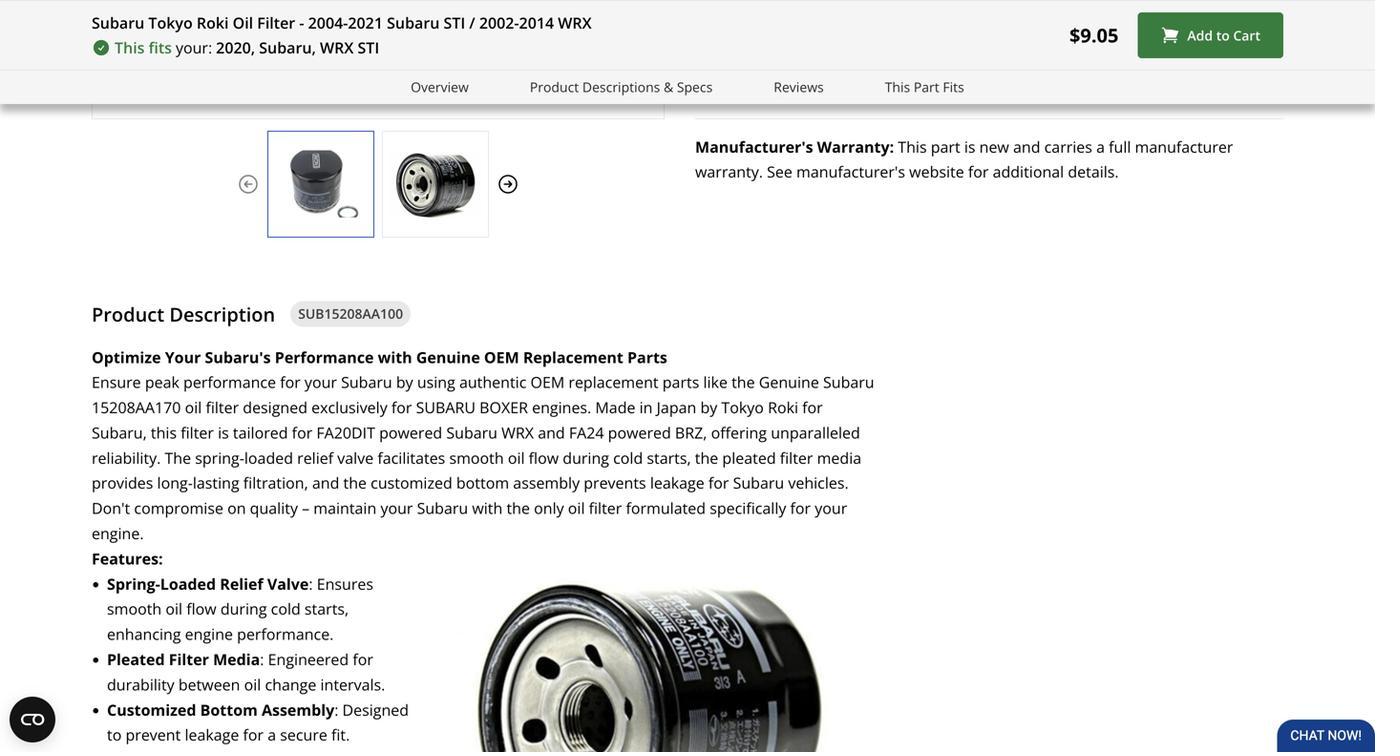 Task type: locate. For each thing, give the bounding box(es) containing it.
oil inside : engineered for durability between oil change intervals.
[[244, 675, 261, 695]]

by left using
[[396, 372, 413, 393]]

smooth down spring-
[[107, 599, 162, 620]]

reviews link
[[774, 76, 824, 98]]

the
[[732, 372, 755, 393], [695, 448, 718, 468], [343, 473, 367, 494], [507, 498, 530, 519]]

1 horizontal spatial to
[[1217, 26, 1230, 44]]

oem up engines.
[[531, 372, 565, 393]]

1 vertical spatial by
[[701, 397, 718, 418]]

2 horizontal spatial wrx
[[558, 12, 592, 33]]

flow
[[529, 448, 559, 468], [186, 599, 216, 620]]

0 vertical spatial oem
[[484, 347, 519, 367]]

1 vertical spatial subaru,
[[92, 423, 147, 443]]

product for product description
[[92, 301, 164, 327]]

sti left / on the top of the page
[[444, 12, 465, 33]]

media
[[817, 448, 862, 468]]

pleated
[[107, 649, 165, 670]]

1 vertical spatial is
[[218, 423, 229, 443]]

is up spring-
[[218, 423, 229, 443]]

performance
[[275, 347, 374, 367]]

0 horizontal spatial sti
[[358, 37, 379, 58]]

see
[[767, 161, 793, 182]]

1 horizontal spatial starts,
[[647, 448, 691, 468]]

between
[[178, 675, 240, 695]]

1 vertical spatial oem
[[531, 372, 565, 393]]

prevent
[[126, 725, 181, 746]]

1 horizontal spatial roki
[[768, 397, 798, 418]]

by
[[396, 372, 413, 393], [701, 397, 718, 418]]

your down customized
[[381, 498, 413, 519]]

replacement
[[523, 347, 624, 367]]

tokyo up fits
[[148, 12, 193, 33]]

: inside : ensures smooth oil flow during cold starts, enhancing engine performance.
[[309, 574, 313, 594]]

1 vertical spatial starts,
[[305, 599, 349, 620]]

your
[[305, 372, 337, 393], [381, 498, 413, 519], [815, 498, 847, 519]]

2 vertical spatial :
[[334, 700, 338, 720]]

1 vertical spatial and
[[538, 423, 565, 443]]

wrx right 2014
[[558, 12, 592, 33]]

1 horizontal spatial smooth
[[449, 448, 504, 468]]

0 vertical spatial roki
[[197, 12, 229, 33]]

0 vertical spatial starts,
[[647, 448, 691, 468]]

manufacturer's warranty:
[[695, 136, 894, 157]]

flow up assembly
[[529, 448, 559, 468]]

1 horizontal spatial wrx
[[502, 423, 534, 443]]

1 horizontal spatial leakage
[[650, 473, 705, 494]]

formulated
[[626, 498, 706, 519]]

secure
[[280, 725, 327, 746]]

0 horizontal spatial is
[[218, 423, 229, 443]]

0 vertical spatial a
[[1096, 136, 1105, 157]]

enhancing
[[107, 624, 181, 645]]

roki left 'oil' in the top of the page
[[197, 12, 229, 33]]

0 horizontal spatial and
[[312, 473, 339, 494]]

genuine up unparalleled
[[759, 372, 819, 393]]

add to cart button
[[1138, 12, 1284, 58]]

filter down performance
[[206, 397, 239, 418]]

0 horizontal spatial starts,
[[305, 599, 349, 620]]

/
[[469, 12, 475, 33]]

this inside "this part is new and carries a full manufacturer warranty. see manufacturer's website for additional details."
[[898, 136, 927, 157]]

powered
[[379, 423, 442, 443], [608, 423, 671, 443]]

replacement
[[569, 372, 659, 393]]

for
[[968, 161, 989, 182], [280, 372, 301, 393], [391, 397, 412, 418], [802, 397, 823, 418], [292, 423, 313, 443], [709, 473, 729, 494], [790, 498, 811, 519], [353, 649, 373, 670], [243, 725, 264, 746]]

1 vertical spatial roki
[[768, 397, 798, 418]]

1 horizontal spatial during
[[563, 448, 609, 468]]

this left part at the top
[[898, 136, 927, 157]]

leakage up formulated
[[650, 473, 705, 494]]

0 vertical spatial flow
[[529, 448, 559, 468]]

cold up the performance.
[[271, 599, 301, 620]]

: down the performance.
[[260, 649, 264, 670]]

this for part
[[885, 78, 910, 96]]

0 horizontal spatial smooth
[[107, 599, 162, 620]]

15208aa170
[[92, 397, 181, 418]]

0 horizontal spatial flow
[[186, 599, 216, 620]]

durability
[[107, 675, 174, 695]]

during inside : ensures smooth oil flow during cold starts, enhancing engine performance.
[[220, 599, 267, 620]]

1 horizontal spatial genuine
[[759, 372, 819, 393]]

filter down engine
[[169, 649, 209, 670]]

for up relief
[[292, 423, 313, 443]]

product down 2014
[[530, 78, 579, 96]]

genuine up using
[[416, 347, 480, 367]]

starts, down ensures on the bottom of the page
[[305, 599, 349, 620]]

0 vertical spatial filter
[[257, 12, 295, 33]]

2020,
[[216, 37, 255, 58]]

0 vertical spatial tokyo
[[148, 12, 193, 33]]

engineered
[[268, 649, 349, 670]]

roki up unparalleled
[[768, 397, 798, 418]]

features:
[[92, 549, 163, 569]]

0 horizontal spatial during
[[220, 599, 267, 620]]

oem up authentic
[[484, 347, 519, 367]]

1 horizontal spatial and
[[538, 423, 565, 443]]

0 vertical spatial sti
[[444, 12, 465, 33]]

wrx down 'boxer'
[[502, 423, 534, 443]]

2 horizontal spatial your
[[815, 498, 847, 519]]

assembly
[[513, 473, 580, 494]]

1 vertical spatial leakage
[[185, 725, 239, 746]]

to
[[1217, 26, 1230, 44], [107, 725, 122, 746]]

tokyo
[[148, 12, 193, 33], [721, 397, 764, 418]]

to right add
[[1217, 26, 1230, 44]]

0 vertical spatial subaru,
[[259, 37, 316, 58]]

1 vertical spatial a
[[268, 725, 276, 746]]

for down bottom on the left bottom
[[243, 725, 264, 746]]

to left prevent
[[107, 725, 122, 746]]

:
[[309, 574, 313, 594], [260, 649, 264, 670], [334, 700, 338, 720]]

filter down unparalleled
[[780, 448, 813, 468]]

1 horizontal spatial product
[[530, 78, 579, 96]]

1 vertical spatial during
[[220, 599, 267, 620]]

1 horizontal spatial flow
[[529, 448, 559, 468]]

1 horizontal spatial tokyo
[[721, 397, 764, 418]]

0 horizontal spatial :
[[260, 649, 264, 670]]

spring-
[[195, 448, 244, 468]]

subaru,
[[259, 37, 316, 58], [92, 423, 147, 443]]

overview
[[411, 78, 469, 96]]

0 vertical spatial smooth
[[449, 448, 504, 468]]

this left fits
[[115, 37, 145, 58]]

by down "like"
[[701, 397, 718, 418]]

1 horizontal spatial :
[[309, 574, 313, 594]]

0 vertical spatial by
[[396, 372, 413, 393]]

0 horizontal spatial subaru,
[[92, 423, 147, 443]]

cart
[[1233, 26, 1261, 44]]

with
[[378, 347, 412, 367], [472, 498, 503, 519]]

for inside : engineered for durability between oil change intervals.
[[353, 649, 373, 670]]

flow down the "spring-loaded relief valve"
[[186, 599, 216, 620]]

0 horizontal spatial powered
[[379, 423, 442, 443]]

0 vertical spatial to
[[1217, 26, 1230, 44]]

add to cart
[[1188, 26, 1261, 44]]

smooth inside : ensures smooth oil flow during cold starts, enhancing engine performance.
[[107, 599, 162, 620]]

tokyo up offering
[[721, 397, 764, 418]]

the right "like"
[[732, 372, 755, 393]]

: ensures smooth oil flow during cold starts, enhancing engine performance.
[[107, 574, 373, 645]]

1 horizontal spatial subaru,
[[259, 37, 316, 58]]

product descriptions & specs link
[[530, 76, 713, 98]]

new
[[980, 136, 1009, 157]]

and up additional
[[1013, 136, 1041, 157]]

1 horizontal spatial is
[[964, 136, 976, 157]]

wrx
[[558, 12, 592, 33], [320, 37, 354, 58], [502, 423, 534, 443]]

0 horizontal spatial with
[[378, 347, 412, 367]]

a inside "this part is new and carries a full manufacturer warranty. see manufacturer's website for additional details."
[[1096, 136, 1105, 157]]

reviews
[[774, 78, 824, 96]]

warranty:
[[817, 136, 894, 157]]

1 vertical spatial cold
[[271, 599, 301, 620]]

lasting
[[193, 473, 239, 494]]

smooth up 'bottom'
[[449, 448, 504, 468]]

a inside ': designed to prevent leakage for a secure fit.'
[[268, 725, 276, 746]]

this left part
[[885, 78, 910, 96]]

0 horizontal spatial cold
[[271, 599, 301, 620]]

overview link
[[411, 76, 469, 98]]

wrx down subaru tokyo roki oil filter - 2004-2021 subaru sti / 2002-2014 wrx
[[320, 37, 354, 58]]

peak
[[145, 372, 179, 393]]

website
[[909, 161, 964, 182]]

loaded
[[160, 574, 216, 594]]

2 horizontal spatial and
[[1013, 136, 1041, 157]]

product up optimize
[[92, 301, 164, 327]]

1 horizontal spatial powered
[[608, 423, 671, 443]]

1 horizontal spatial cold
[[613, 448, 643, 468]]

vehicles.
[[788, 473, 849, 494]]

on
[[227, 498, 246, 519]]

oil
[[185, 397, 202, 418], [508, 448, 525, 468], [568, 498, 585, 519], [166, 599, 182, 620], [244, 675, 261, 695]]

: for customized bottom assembly
[[334, 700, 338, 720]]

optimize your subaru's performance with genuine oem replacement parts ensure peak performance for your subaru by using authentic oem replacement parts like the genuine subaru 15208aa170 oil filter designed exclusively for subaru boxer engines. made in japan by tokyo roki for subaru, this filter is tailored for fa20dit powered subaru wrx and fa24 powered brz, offering unparalleled reliability. the spring-loaded relief valve facilitates smooth oil flow during cold starts, the pleated filter media provides long-lasting filtration, and the customized bottom assembly prevents leakage for subaru vehicles. don't compromise on quality – maintain your subaru with the only oil filter formulated specifically for your engine.
[[92, 347, 874, 544]]

during down fa24
[[563, 448, 609, 468]]

for up intervals.
[[353, 649, 373, 670]]

1 vertical spatial to
[[107, 725, 122, 746]]

starts, inside optimize your subaru's performance with genuine oem replacement parts ensure peak performance for your subaru by using authentic oem replacement parts like the genuine subaru 15208aa170 oil filter designed exclusively for subaru boxer engines. made in japan by tokyo roki for subaru, this filter is tailored for fa20dit powered subaru wrx and fa24 powered brz, offering unparalleled reliability. the spring-loaded relief valve facilitates smooth oil flow during cold starts, the pleated filter media provides long-lasting filtration, and the customized bottom assembly prevents leakage for subaru vehicles. don't compromise on quality – maintain your subaru with the only oil filter formulated specifically for your engine.
[[647, 448, 691, 468]]

engine.
[[92, 523, 144, 544]]

filter left -
[[257, 12, 295, 33]]

your down vehicles.
[[815, 498, 847, 519]]

1 horizontal spatial filter
[[257, 12, 295, 33]]

during
[[563, 448, 609, 468], [220, 599, 267, 620]]

0 vertical spatial :
[[309, 574, 313, 594]]

powered up facilitates
[[379, 423, 442, 443]]

parts
[[663, 372, 699, 393]]

0 vertical spatial and
[[1013, 136, 1041, 157]]

: inside ': designed to prevent leakage for a secure fit.'
[[334, 700, 338, 720]]

with down sub15208aa100
[[378, 347, 412, 367]]

during inside optimize your subaru's performance with genuine oem replacement parts ensure peak performance for your subaru by using authentic oem replacement parts like the genuine subaru 15208aa170 oil filter designed exclusively for subaru boxer engines. made in japan by tokyo roki for subaru, this filter is tailored for fa20dit powered subaru wrx and fa24 powered brz, offering unparalleled reliability. the spring-loaded relief valve facilitates smooth oil flow during cold starts, the pleated filter media provides long-lasting filtration, and the customized bottom assembly prevents leakage for subaru vehicles. don't compromise on quality – maintain your subaru with the only oil filter formulated specifically for your engine.
[[563, 448, 609, 468]]

warranty.
[[695, 161, 763, 182]]

filtration,
[[243, 473, 308, 494]]

0 horizontal spatial a
[[268, 725, 276, 746]]

and down engines.
[[538, 423, 565, 443]]

2 vertical spatial this
[[898, 136, 927, 157]]

1 vertical spatial :
[[260, 649, 264, 670]]

roki inside optimize your subaru's performance with genuine oem replacement parts ensure peak performance for your subaru by using authentic oem replacement parts like the genuine subaru 15208aa170 oil filter designed exclusively for subaru boxer engines. made in japan by tokyo roki for subaru, this filter is tailored for fa20dit powered subaru wrx and fa24 powered brz, offering unparalleled reliability. the spring-loaded relief valve facilitates smooth oil flow during cold starts, the pleated filter media provides long-lasting filtration, and the customized bottom assembly prevents leakage for subaru vehicles. don't compromise on quality – maintain your subaru with the only oil filter formulated specifically for your engine.
[[768, 397, 798, 418]]

sti down 2021
[[358, 37, 379, 58]]

boxer
[[480, 397, 528, 418]]

1 horizontal spatial a
[[1096, 136, 1105, 157]]

2 vertical spatial wrx
[[502, 423, 534, 443]]

0 vertical spatial cold
[[613, 448, 643, 468]]

authentic
[[459, 372, 527, 393]]

for down vehicles.
[[790, 498, 811, 519]]

2 horizontal spatial :
[[334, 700, 338, 720]]

a left the full
[[1096, 136, 1105, 157]]

roki
[[197, 12, 229, 33], [768, 397, 798, 418]]

this inside 'link'
[[885, 78, 910, 96]]

0 horizontal spatial product
[[92, 301, 164, 327]]

tokyo inside optimize your subaru's performance with genuine oem replacement parts ensure peak performance for your subaru by using authentic oem replacement parts like the genuine subaru 15208aa170 oil filter designed exclusively for subaru boxer engines. made in japan by tokyo roki for subaru, this filter is tailored for fa20dit powered subaru wrx and fa24 powered brz, offering unparalleled reliability. the spring-loaded relief valve facilitates smooth oil flow during cold starts, the pleated filter media provides long-lasting filtration, and the customized bottom assembly prevents leakage for subaru vehicles. don't compromise on quality – maintain your subaru with the only oil filter formulated specifically for your engine.
[[721, 397, 764, 418]]

0 vertical spatial is
[[964, 136, 976, 157]]

: up the fit.
[[334, 700, 338, 720]]

0 horizontal spatial your
[[305, 372, 337, 393]]

leakage
[[650, 473, 705, 494], [185, 725, 239, 746]]

0 vertical spatial genuine
[[416, 347, 480, 367]]

with down 'bottom'
[[472, 498, 503, 519]]

subaru, up reliability.
[[92, 423, 147, 443]]

1 vertical spatial tokyo
[[721, 397, 764, 418]]

during down relief
[[220, 599, 267, 620]]

1 vertical spatial product
[[92, 301, 164, 327]]

cold up the prevents
[[613, 448, 643, 468]]

: inside : engineered for durability between oil change intervals.
[[260, 649, 264, 670]]

subaru, down -
[[259, 37, 316, 58]]

is right part at the top
[[964, 136, 976, 157]]

0 vertical spatial leakage
[[650, 473, 705, 494]]

0 horizontal spatial to
[[107, 725, 122, 746]]

description
[[169, 301, 275, 327]]

1 vertical spatial filter
[[169, 649, 209, 670]]

oil down loaded at the bottom left
[[166, 599, 182, 620]]

starts, down brz,
[[647, 448, 691, 468]]

filter
[[206, 397, 239, 418], [181, 423, 214, 443], [780, 448, 813, 468], [589, 498, 622, 519]]

leakage down customized bottom assembly
[[185, 725, 239, 746]]

wrx inside optimize your subaru's performance with genuine oem replacement parts ensure peak performance for your subaru by using authentic oem replacement parts like the genuine subaru 15208aa170 oil filter designed exclusively for subaru boxer engines. made in japan by tokyo roki for subaru, this filter is tailored for fa20dit powered subaru wrx and fa24 powered brz, offering unparalleled reliability. the spring-loaded relief valve facilitates smooth oil flow during cold starts, the pleated filter media provides long-lasting filtration, and the customized bottom assembly prevents leakage for subaru vehicles. don't compromise on quality – maintain your subaru with the only oil filter formulated specifically for your engine.
[[502, 423, 534, 443]]

1 vertical spatial wrx
[[320, 37, 354, 58]]

made
[[595, 397, 636, 418]]

and down relief
[[312, 473, 339, 494]]

0 vertical spatial during
[[563, 448, 609, 468]]

ensure
[[92, 372, 141, 393]]

for down new at the top
[[968, 161, 989, 182]]

your down performance
[[305, 372, 337, 393]]

0 vertical spatial this
[[115, 37, 145, 58]]

oil down media
[[244, 675, 261, 695]]

cold
[[613, 448, 643, 468], [271, 599, 301, 620]]

a left secure
[[268, 725, 276, 746]]

0 horizontal spatial leakage
[[185, 725, 239, 746]]

genuine
[[416, 347, 480, 367], [759, 372, 819, 393]]

1 horizontal spatial oem
[[531, 372, 565, 393]]

1 vertical spatial flow
[[186, 599, 216, 620]]

japan
[[657, 397, 697, 418]]

1 vertical spatial sti
[[358, 37, 379, 58]]

relief
[[220, 574, 263, 594]]

flow inside optimize your subaru's performance with genuine oem replacement parts ensure peak performance for your subaru by using authentic oem replacement parts like the genuine subaru 15208aa170 oil filter designed exclusively for subaru boxer engines. made in japan by tokyo roki for subaru, this filter is tailored for fa20dit powered subaru wrx and fa24 powered brz, offering unparalleled reliability. the spring-loaded relief valve facilitates smooth oil flow during cold starts, the pleated filter media provides long-lasting filtration, and the customized bottom assembly prevents leakage for subaru vehicles. don't compromise on quality – maintain your subaru with the only oil filter formulated specifically for your engine.
[[529, 448, 559, 468]]

details.
[[1068, 161, 1119, 182]]

provides
[[92, 473, 153, 494]]

powered down 'in'
[[608, 423, 671, 443]]

sub15208aa100
[[298, 305, 403, 323]]

: left ensures on the bottom of the page
[[309, 574, 313, 594]]

0 horizontal spatial tokyo
[[148, 12, 193, 33]]

0 vertical spatial product
[[530, 78, 579, 96]]

1 vertical spatial this
[[885, 78, 910, 96]]

1 vertical spatial with
[[472, 498, 503, 519]]

loaded
[[244, 448, 293, 468]]



Task type: vqa. For each thing, say whether or not it's contained in the screenshot.
: in : Ensures Smooth Oil Flow During Cold Starts, Enhancing Engine Performance.
yes



Task type: describe. For each thing, give the bounding box(es) containing it.
is inside optimize your subaru's performance with genuine oem replacement parts ensure peak performance for your subaru by using authentic oem replacement parts like the genuine subaru 15208aa170 oil filter designed exclusively for subaru boxer engines. made in japan by tokyo roki for subaru, this filter is tailored for fa20dit powered subaru wrx and fa24 powered brz, offering unparalleled reliability. the spring-loaded relief valve facilitates smooth oil flow during cold starts, the pleated filter media provides long-lasting filtration, and the customized bottom assembly prevents leakage for subaru vehicles. don't compromise on quality – maintain your subaru with the only oil filter formulated specifically for your engine.
[[218, 423, 229, 443]]

: engineered for durability between oil change intervals.
[[107, 649, 385, 695]]

only
[[534, 498, 564, 519]]

oil up assembly
[[508, 448, 525, 468]]

engine
[[185, 624, 233, 645]]

product for product descriptions & specs
[[530, 78, 579, 96]]

for up designed
[[280, 372, 301, 393]]

1 horizontal spatial your
[[381, 498, 413, 519]]

this fits your: 2020, subaru, wrx sti
[[115, 37, 379, 58]]

add
[[1188, 26, 1213, 44]]

0 vertical spatial wrx
[[558, 12, 592, 33]]

for inside "this part is new and carries a full manufacturer warranty. see manufacturer's website for additional details."
[[968, 161, 989, 182]]

flow inside : ensures smooth oil flow during cold starts, enhancing engine performance.
[[186, 599, 216, 620]]

0 horizontal spatial genuine
[[416, 347, 480, 367]]

spring-loaded relief valve
[[107, 574, 309, 594]]

this part is new and carries a full manufacturer warranty. see manufacturer's website for additional details.
[[695, 136, 1233, 182]]

ensures
[[317, 574, 373, 594]]

1 horizontal spatial with
[[472, 498, 503, 519]]

a for secure
[[268, 725, 276, 746]]

: for spring-loaded relief valve
[[309, 574, 313, 594]]

pleated
[[722, 448, 776, 468]]

1 horizontal spatial sti
[[444, 12, 465, 33]]

the
[[165, 448, 191, 468]]

long-
[[157, 473, 193, 494]]

fits
[[149, 37, 172, 58]]

0 horizontal spatial wrx
[[320, 37, 354, 58]]

leakage inside optimize your subaru's performance with genuine oem replacement parts ensure peak performance for your subaru by using authentic oem replacement parts like the genuine subaru 15208aa170 oil filter designed exclusively for subaru boxer engines. made in japan by tokyo roki for subaru, this filter is tailored for fa20dit powered subaru wrx and fa24 powered brz, offering unparalleled reliability. the spring-loaded relief valve facilitates smooth oil flow during cold starts, the pleated filter media provides long-lasting filtration, and the customized bottom assembly prevents leakage for subaru vehicles. don't compromise on quality – maintain your subaru with the only oil filter formulated specifically for your engine.
[[650, 473, 705, 494]]

starts, inside : ensures smooth oil flow during cold starts, enhancing engine performance.
[[305, 599, 349, 620]]

carries
[[1045, 136, 1093, 157]]

the down brz,
[[695, 448, 718, 468]]

change
[[265, 675, 316, 695]]

this part fits
[[885, 78, 964, 96]]

a for full
[[1096, 136, 1105, 157]]

for inside ': designed to prevent leakage for a secure fit.'
[[243, 725, 264, 746]]

0 horizontal spatial roki
[[197, 12, 229, 33]]

1 horizontal spatial by
[[701, 397, 718, 418]]

parts
[[627, 347, 667, 367]]

media
[[213, 649, 260, 670]]

smooth inside optimize your subaru's performance with genuine oem replacement parts ensure peak performance for your subaru by using authentic oem replacement parts like the genuine subaru 15208aa170 oil filter designed exclusively for subaru boxer engines. made in japan by tokyo roki for subaru, this filter is tailored for fa20dit powered subaru wrx and fa24 powered brz, offering unparalleled reliability. the spring-loaded relief valve facilitates smooth oil flow during cold starts, the pleated filter media provides long-lasting filtration, and the customized bottom assembly prevents leakage for subaru vehicles. don't compromise on quality – maintain your subaru with the only oil filter formulated specifically for your engine.
[[449, 448, 504, 468]]

to inside ': designed to prevent leakage for a secure fit.'
[[107, 725, 122, 746]]

$9.05
[[1070, 22, 1119, 48]]

oil right "only"
[[568, 498, 585, 519]]

maintain
[[314, 498, 377, 519]]

manufacturer's
[[695, 136, 813, 157]]

bottom
[[200, 700, 258, 720]]

&
[[664, 78, 674, 96]]

this for part
[[898, 136, 927, 157]]

to inside add to cart button
[[1217, 26, 1230, 44]]

product descriptions & specs
[[530, 78, 713, 96]]

for left subaru
[[391, 397, 412, 418]]

prevents
[[584, 473, 646, 494]]

the left "only"
[[507, 498, 530, 519]]

designed
[[243, 397, 308, 418]]

open widget image
[[10, 697, 55, 743]]

additional
[[993, 161, 1064, 182]]

: for pleated filter media
[[260, 649, 264, 670]]

exclusively
[[311, 397, 387, 418]]

cold inside optimize your subaru's performance with genuine oem replacement parts ensure peak performance for your subaru by using authentic oem replacement parts like the genuine subaru 15208aa170 oil filter designed exclusively for subaru boxer engines. made in japan by tokyo roki for subaru, this filter is tailored for fa20dit powered subaru wrx and fa24 powered brz, offering unparalleled reliability. the spring-loaded relief valve facilitates smooth oil flow during cold starts, the pleated filter media provides long-lasting filtration, and the customized bottom assembly prevents leakage for subaru vehicles. don't compromise on quality – maintain your subaru with the only oil filter formulated specifically for your engine.
[[613, 448, 643, 468]]

in
[[640, 397, 653, 418]]

0 horizontal spatial oem
[[484, 347, 519, 367]]

manufacturer
[[1135, 136, 1233, 157]]

0 horizontal spatial filter
[[169, 649, 209, 670]]

compromise
[[134, 498, 223, 519]]

2021
[[348, 12, 383, 33]]

performance.
[[237, 624, 334, 645]]

spring-
[[107, 574, 160, 594]]

your
[[165, 347, 201, 367]]

leakage inside ': designed to prevent leakage for a secure fit.'
[[185, 725, 239, 746]]

for up specifically at the bottom of the page
[[709, 473, 729, 494]]

: designed to prevent leakage for a secure fit.
[[107, 700, 409, 746]]

subaru
[[416, 397, 476, 418]]

fits
[[943, 78, 964, 96]]

customized bottom assembly
[[107, 700, 334, 720]]

2004-
[[308, 12, 348, 33]]

0 horizontal spatial by
[[396, 372, 413, 393]]

2002-
[[479, 12, 519, 33]]

customized
[[107, 700, 196, 720]]

don't
[[92, 498, 130, 519]]

-
[[299, 12, 304, 33]]

and inside "this part is new and carries a full manufacturer warranty. see manufacturer's website for additional details."
[[1013, 136, 1041, 157]]

full
[[1109, 136, 1131, 157]]

fa24
[[569, 423, 604, 443]]

bottom
[[456, 473, 509, 494]]

is inside "this part is new and carries a full manufacturer warranty. see manufacturer's website for additional details."
[[964, 136, 976, 157]]

2 powered from the left
[[608, 423, 671, 443]]

1 powered from the left
[[379, 423, 442, 443]]

product description
[[92, 301, 275, 327]]

0 vertical spatial with
[[378, 347, 412, 367]]

specifically
[[710, 498, 786, 519]]

filter up the
[[181, 423, 214, 443]]

this part fits link
[[885, 76, 964, 98]]

part
[[914, 78, 940, 96]]

descriptions
[[583, 78, 660, 96]]

for up unparalleled
[[802, 397, 823, 418]]

cold inside : ensures smooth oil flow during cold starts, enhancing engine performance.
[[271, 599, 301, 620]]

filter down the prevents
[[589, 498, 622, 519]]

2 vertical spatial and
[[312, 473, 339, 494]]

2014
[[519, 12, 554, 33]]

brz,
[[675, 423, 707, 443]]

1 vertical spatial genuine
[[759, 372, 819, 393]]

quality
[[250, 498, 298, 519]]

valve
[[337, 448, 374, 468]]

facilitates
[[378, 448, 445, 468]]

oil
[[233, 12, 253, 33]]

assembly
[[262, 700, 334, 720]]

part
[[931, 136, 960, 157]]

this for fits
[[115, 37, 145, 58]]

go to right image image
[[497, 173, 520, 196]]

tailored
[[233, 423, 288, 443]]

using
[[417, 372, 455, 393]]

your:
[[176, 37, 212, 58]]

customized
[[371, 473, 452, 494]]

manufacturer's
[[797, 161, 905, 182]]

subaru, inside optimize your subaru's performance with genuine oem replacement parts ensure peak performance for your subaru by using authentic oem replacement parts like the genuine subaru 15208aa170 oil filter designed exclusively for subaru boxer engines. made in japan by tokyo roki for subaru, this filter is tailored for fa20dit powered subaru wrx and fa24 powered brz, offering unparalleled reliability. the spring-loaded relief valve facilitates smooth oil flow during cold starts, the pleated filter media provides long-lasting filtration, and the customized bottom assembly prevents leakage for subaru vehicles. don't compromise on quality – maintain your subaru with the only oil filter formulated specifically for your engine.
[[92, 423, 147, 443]]

performance
[[183, 372, 276, 393]]

reliability.
[[92, 448, 161, 468]]

oil down performance
[[185, 397, 202, 418]]

offering
[[711, 423, 767, 443]]

intervals.
[[320, 675, 385, 695]]

fit.
[[331, 725, 350, 746]]

oil inside : ensures smooth oil flow during cold starts, enhancing engine performance.
[[166, 599, 182, 620]]

subaru tokyo roki oil filter - 2004-2021 subaru sti / 2002-2014 wrx
[[92, 12, 592, 33]]

like
[[703, 372, 728, 393]]

specs
[[677, 78, 713, 96]]

the down valve at bottom
[[343, 473, 367, 494]]



